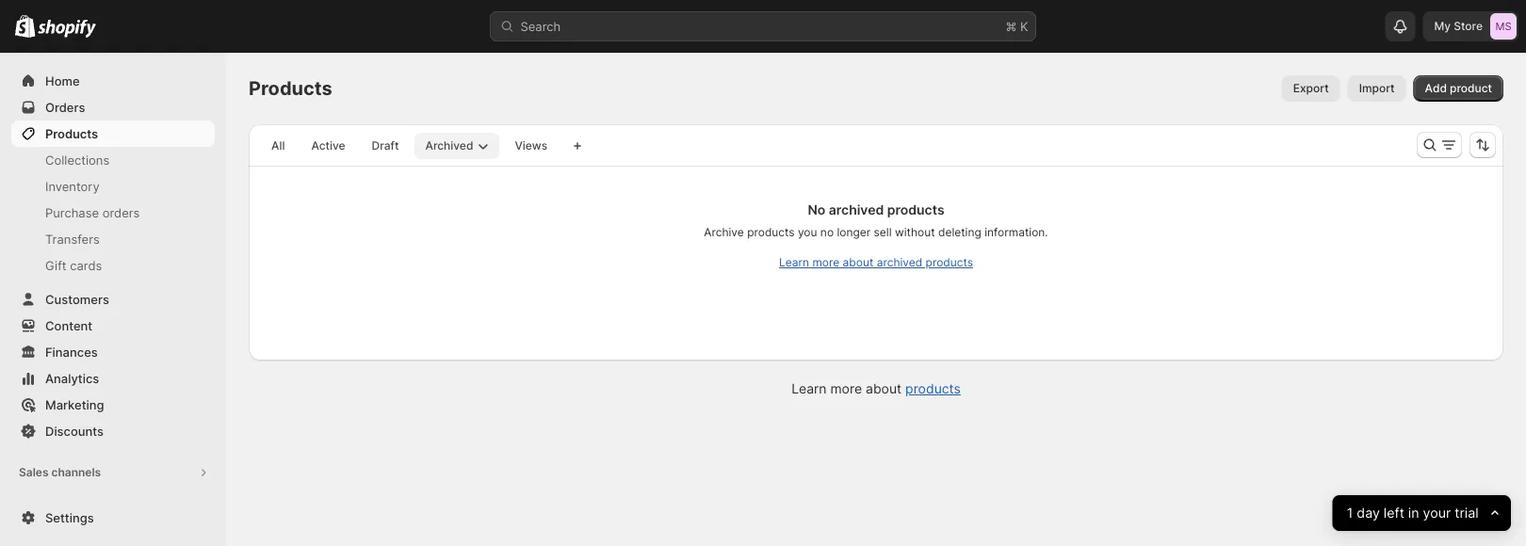 Task type: vqa. For each thing, say whether or not it's contained in the screenshot.
"CREATE" corresponding to Create discount
no



Task type: describe. For each thing, give the bounding box(es) containing it.
sales
[[19, 466, 49, 479]]

my store image
[[1490, 13, 1517, 40]]

products link
[[11, 121, 215, 147]]

no
[[820, 226, 834, 239]]

orders link
[[11, 94, 215, 121]]

transfers
[[45, 232, 100, 246]]

import button
[[1348, 75, 1406, 102]]

no archived products
[[808, 202, 944, 218]]

discounts
[[45, 424, 104, 439]]

gift
[[45, 258, 67, 273]]

customers
[[45, 292, 109, 307]]

finances
[[45, 345, 98, 359]]

content
[[45, 318, 92, 333]]

day
[[1357, 505, 1380, 521]]

marketing link
[[11, 392, 215, 418]]

0 vertical spatial archived
[[829, 202, 884, 218]]

1 day left in your trial button
[[1333, 496, 1511, 531]]

you
[[798, 226, 817, 239]]

1
[[1347, 505, 1353, 521]]

home link
[[11, 68, 215, 94]]

about for products
[[866, 381, 902, 397]]

learn more about archived products link
[[779, 256, 973, 269]]

draft
[[372, 139, 399, 153]]

channels
[[51, 466, 101, 479]]

deleting
[[938, 226, 981, 239]]

learn for learn more about archived products
[[779, 256, 809, 269]]

export
[[1293, 81, 1329, 95]]

archived button
[[414, 133, 500, 159]]

archive products you no longer sell without deleting information.
[[704, 226, 1048, 239]]

learn more about products
[[791, 381, 961, 397]]

0 horizontal spatial products
[[45, 126, 98, 141]]

collections link
[[11, 147, 215, 173]]

k
[[1020, 19, 1028, 33]]

discounts link
[[11, 418, 215, 445]]

your
[[1423, 505, 1451, 521]]

views
[[515, 139, 547, 153]]

sales channels button
[[11, 460, 215, 486]]

⌘ k
[[1006, 19, 1028, 33]]

in
[[1408, 505, 1419, 521]]

settings
[[45, 511, 94, 525]]

active link
[[300, 133, 357, 159]]

information.
[[985, 226, 1048, 239]]

purchase orders link
[[11, 200, 215, 226]]

active
[[311, 139, 345, 153]]

import
[[1359, 81, 1395, 95]]

⌘
[[1006, 19, 1017, 33]]

search
[[520, 19, 561, 33]]

1 horizontal spatial products
[[249, 77, 332, 100]]

left
[[1384, 505, 1405, 521]]

analytics
[[45, 371, 99, 386]]



Task type: locate. For each thing, give the bounding box(es) containing it.
inventory
[[45, 179, 100, 194]]

store
[[1454, 19, 1483, 33]]

purchase
[[45, 205, 99, 220]]

orders
[[102, 205, 140, 220]]

customers link
[[11, 286, 215, 313]]

without
[[895, 226, 935, 239]]

0 vertical spatial more
[[812, 256, 840, 269]]

more
[[812, 256, 840, 269], [830, 381, 862, 397]]

my
[[1434, 19, 1451, 33]]

about
[[843, 256, 874, 269], [866, 381, 902, 397]]

finances link
[[11, 339, 215, 366]]

about left products link
[[866, 381, 902, 397]]

tab list
[[256, 132, 563, 159]]

marketing
[[45, 398, 104, 412]]

my store
[[1434, 19, 1483, 33]]

more left products link
[[830, 381, 862, 397]]

inventory link
[[11, 173, 215, 200]]

products link
[[905, 381, 961, 397]]

about for archived
[[843, 256, 874, 269]]

1 vertical spatial more
[[830, 381, 862, 397]]

gift cards link
[[11, 252, 215, 279]]

learn
[[779, 256, 809, 269], [791, 381, 827, 397]]

transfers link
[[11, 226, 215, 252]]

0 vertical spatial learn
[[779, 256, 809, 269]]

content link
[[11, 313, 215, 339]]

0 horizontal spatial shopify image
[[15, 15, 35, 37]]

learn for learn more about products
[[791, 381, 827, 397]]

draft link
[[360, 133, 410, 159]]

tab list containing all
[[256, 132, 563, 159]]

1 vertical spatial learn
[[791, 381, 827, 397]]

purchase orders
[[45, 205, 140, 220]]

more down no
[[812, 256, 840, 269]]

learn more about archived products
[[779, 256, 973, 269]]

cards
[[70, 258, 102, 273]]

shopify image
[[15, 15, 35, 37], [38, 19, 96, 38]]

1 vertical spatial products
[[45, 126, 98, 141]]

products up collections
[[45, 126, 98, 141]]

1 horizontal spatial shopify image
[[38, 19, 96, 38]]

archived up longer
[[829, 202, 884, 218]]

1 day left in your trial
[[1347, 505, 1479, 521]]

gift cards
[[45, 258, 102, 273]]

1 vertical spatial about
[[866, 381, 902, 397]]

all
[[271, 139, 285, 153]]

home
[[45, 73, 80, 88]]

orders
[[45, 100, 85, 114]]

1 vertical spatial archived
[[877, 256, 922, 269]]

export button
[[1282, 75, 1340, 102]]

more for learn more about products
[[830, 381, 862, 397]]

add product link
[[1414, 75, 1503, 102]]

products up all
[[249, 77, 332, 100]]

sell
[[874, 226, 892, 239]]

trial
[[1455, 505, 1479, 521]]

archived
[[829, 202, 884, 218], [877, 256, 922, 269]]

sales channels
[[19, 466, 101, 479]]

archived down without
[[877, 256, 922, 269]]

about down longer
[[843, 256, 874, 269]]

settings link
[[11, 505, 215, 531]]

archived
[[425, 139, 473, 153]]

no
[[808, 202, 825, 218]]

product
[[1450, 81, 1492, 95]]

analytics link
[[11, 366, 215, 392]]

archive
[[704, 226, 744, 239]]

collections
[[45, 153, 109, 167]]

longer
[[837, 226, 871, 239]]

all link
[[260, 133, 296, 159]]

add product
[[1425, 81, 1492, 95]]

products
[[249, 77, 332, 100], [45, 126, 98, 141]]

products
[[887, 202, 944, 218], [747, 226, 795, 239], [926, 256, 973, 269], [905, 381, 961, 397]]

0 vertical spatial products
[[249, 77, 332, 100]]

add
[[1425, 81, 1447, 95]]

views link
[[503, 133, 559, 159]]

0 vertical spatial about
[[843, 256, 874, 269]]

more for learn more about archived products
[[812, 256, 840, 269]]



